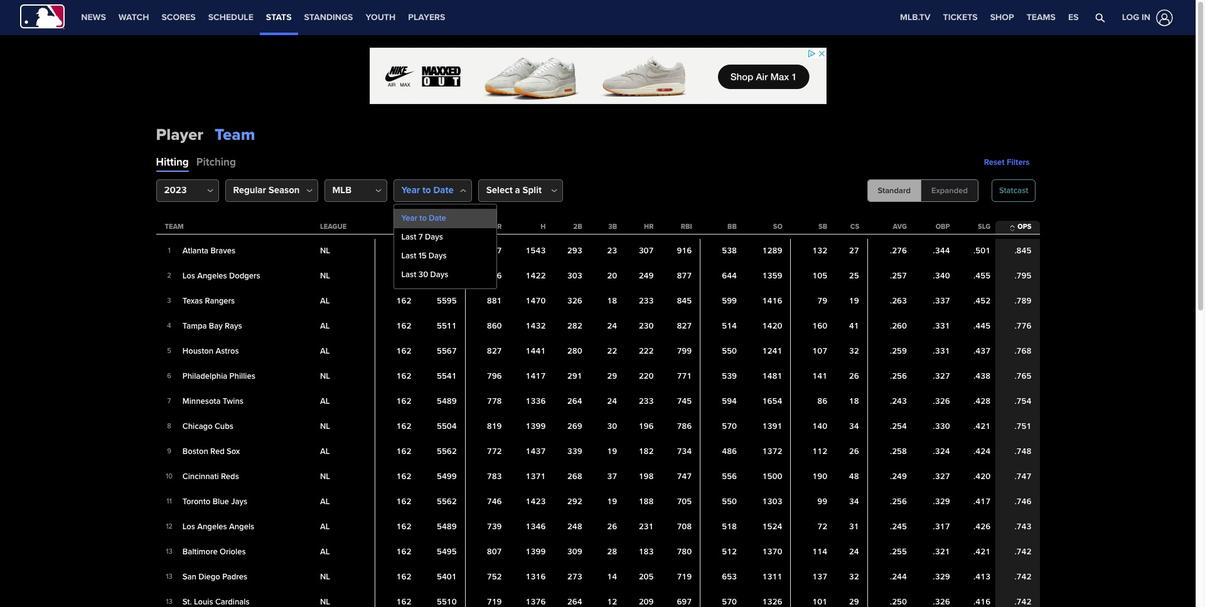Task type: describe. For each thing, give the bounding box(es) containing it.
nl for atlanta braves
[[320, 246, 330, 256]]

days for last 7 days
[[425, 233, 443, 243]]

599
[[722, 296, 737, 306]]

shop
[[991, 12, 1015, 23]]

nl for san diego padres
[[320, 573, 330, 583]]

.260
[[891, 322, 908, 332]]

0 vertical spatial 18
[[608, 296, 618, 306]]

24 link for 230
[[608, 322, 618, 332]]

48
[[850, 472, 860, 482]]

1372
[[763, 447, 783, 457]]

.420
[[974, 472, 991, 482]]

1422 link
[[526, 271, 546, 281]]

.340
[[934, 271, 951, 281]]

rbi
[[681, 223, 693, 231]]

819
[[487, 422, 502, 432]]

los for los angeles dodgers
[[183, 271, 195, 281]]

233 for 18
[[639, 296, 654, 306]]

2 vertical spatial 24
[[850, 548, 860, 558]]

19 link for 182
[[608, 447, 618, 457]]

days for last 30 days
[[431, 270, 449, 280]]

183
[[639, 548, 654, 558]]

233 link for 24
[[639, 397, 654, 407]]

.330
[[934, 422, 951, 432]]

160
[[813, 322, 828, 332]]

512 link
[[722, 548, 737, 558]]

5
[[167, 347, 171, 356]]

2 vertical spatial 26
[[608, 523, 618, 533]]

550 for 1303
[[722, 497, 737, 507]]

major league baseball image
[[20, 4, 65, 29]]

220
[[639, 372, 654, 382]]

group containing standard
[[868, 180, 979, 202]]

bb button
[[725, 222, 740, 233]]

1391
[[763, 422, 783, 432]]

13 for baltimore
[[166, 548, 173, 557]]

556 link
[[722, 472, 737, 482]]

514 link
[[722, 322, 737, 332]]

188
[[639, 497, 654, 507]]

schedule
[[208, 12, 254, 23]]

.754
[[1015, 397, 1032, 407]]

.329 for .413
[[934, 573, 951, 583]]

team
[[215, 125, 255, 145]]

.789
[[1015, 296, 1032, 306]]

sb button
[[816, 222, 830, 233]]

5567
[[437, 347, 457, 357]]

1432
[[526, 322, 546, 332]]

4
[[167, 322, 171, 331]]

baltimore
[[183, 548, 218, 558]]

141
[[813, 372, 828, 382]]

al for boston red sox
[[320, 447, 330, 457]]

222
[[639, 347, 654, 357]]

233 link for 18
[[639, 296, 654, 306]]

.256 for .327
[[891, 372, 908, 382]]

550 for 1241
[[722, 347, 737, 357]]

last 7 days
[[402, 233, 443, 243]]

.326
[[934, 397, 951, 407]]

g button
[[404, 222, 414, 233]]

86
[[818, 397, 828, 407]]

al for houston astros
[[320, 347, 330, 357]]

stats table element
[[156, 221, 1040, 608]]

0 vertical spatial 7
[[419, 233, 423, 243]]

.329 for .417
[[934, 497, 951, 507]]

cardinals
[[215, 598, 250, 608]]

162 for 881
[[397, 296, 412, 306]]

so
[[774, 223, 783, 231]]

786
[[677, 422, 692, 432]]

5489 for 778
[[437, 397, 457, 407]]

top navigation menu bar
[[0, 0, 1196, 35]]

162 for 827
[[397, 347, 412, 357]]

1303
[[763, 497, 783, 507]]

1311 link
[[763, 573, 783, 583]]

scores
[[162, 12, 196, 23]]

231
[[639, 523, 654, 533]]

.768
[[1015, 347, 1032, 357]]

.428
[[974, 397, 991, 407]]

los angeles dodgers link
[[183, 271, 263, 283]]

.256 for .329
[[891, 497, 908, 507]]

780
[[677, 548, 692, 558]]

al for toronto blue jays
[[320, 497, 330, 507]]

1370 link
[[763, 548, 783, 558]]

19 link for 188
[[608, 497, 618, 507]]

644
[[722, 271, 737, 281]]

30 inside stats table element
[[608, 422, 618, 432]]

statcast link
[[992, 180, 1037, 221]]

obp button
[[934, 222, 953, 233]]

1289
[[763, 246, 783, 256]]

162 for 807
[[397, 548, 412, 558]]

pitching
[[196, 156, 236, 169]]

texas rangers link
[[183, 296, 237, 308]]

.445
[[974, 322, 991, 332]]

.331 for .437
[[934, 347, 951, 357]]

reset filters
[[985, 157, 1030, 167]]

1543 link
[[526, 246, 546, 256]]

249 link
[[639, 271, 654, 281]]

653
[[722, 573, 737, 583]]

5562 for 772
[[437, 447, 457, 457]]

1316 link
[[526, 573, 546, 583]]

771
[[677, 372, 692, 382]]

.845
[[1015, 246, 1032, 256]]

g
[[407, 223, 412, 231]]

al for los angeles angels
[[320, 523, 330, 533]]

5524
[[437, 271, 457, 281]]

162 for 778
[[397, 397, 412, 407]]

tampa bay rays link
[[183, 321, 244, 333]]

280
[[568, 347, 583, 357]]

550 link for 1303
[[722, 497, 737, 507]]

scores link
[[155, 0, 202, 35]]

.795
[[1015, 271, 1032, 281]]

0 vertical spatial 19
[[850, 296, 860, 306]]

860
[[487, 322, 502, 332]]

12
[[166, 523, 173, 531]]

1 vertical spatial 827
[[487, 347, 502, 357]]

.263
[[891, 296, 908, 306]]

angels
[[229, 522, 254, 532]]

san
[[183, 573, 196, 583]]

13 for san
[[166, 574, 173, 582]]

.421 for .321
[[974, 548, 991, 558]]

standings link
[[298, 0, 360, 35]]

24 for 233
[[608, 397, 618, 407]]

al for tampa bay rays
[[320, 322, 330, 332]]

rays
[[225, 321, 242, 331]]

1654 link
[[763, 397, 783, 407]]

1481
[[763, 372, 783, 382]]

los for los angeles angels
[[183, 522, 195, 532]]

last for last 30 days
[[402, 270, 417, 280]]

minnesota twins link
[[183, 396, 246, 408]]

745
[[677, 397, 692, 407]]

1 vertical spatial advertisement element
[[852, 117, 1040, 148]]

secondary navigation element containing news
[[75, 0, 452, 35]]

1417
[[526, 372, 546, 382]]

5489 for 739
[[437, 523, 457, 533]]

1399 link for 309
[[526, 548, 546, 558]]

slg button
[[976, 222, 994, 233]]

162 for 746
[[397, 497, 412, 507]]

.438
[[974, 372, 991, 382]]

houston
[[183, 347, 214, 357]]

.413
[[974, 573, 991, 583]]

845
[[677, 296, 692, 306]]

162 for 783
[[397, 472, 412, 482]]

303 link
[[568, 271, 583, 281]]

year to date
[[402, 214, 446, 224]]

1470 link
[[526, 296, 546, 306]]

220 link
[[639, 372, 654, 382]]

log in
[[1123, 12, 1151, 23]]

rbi button
[[679, 222, 695, 233]]

1441 link
[[526, 347, 546, 357]]



Task type: vqa. For each thing, say whether or not it's contained in the screenshot.
helped at the left top of the page
no



Task type: locate. For each thing, give the bounding box(es) containing it.
12 162 from the top
[[397, 523, 412, 533]]

2 nl from the top
[[320, 271, 330, 281]]

2 550 link from the top
[[722, 497, 737, 507]]

1 horizontal spatial 30
[[608, 422, 618, 432]]

72
[[818, 523, 828, 533]]

.421 down .428
[[974, 422, 991, 432]]

5489 down 5541
[[437, 397, 457, 407]]

angeles down toronto blue jays link
[[197, 522, 227, 532]]

2 1399 from the top
[[526, 548, 546, 558]]

15
[[419, 251, 427, 261]]

32 right 137 on the right
[[850, 573, 860, 583]]

1 vertical spatial 233
[[639, 397, 654, 407]]

1 1399 link from the top
[[526, 422, 546, 432]]

0 vertical spatial .256
[[891, 372, 908, 382]]

0 horizontal spatial advertisement element
[[370, 48, 827, 104]]

30 left 196
[[608, 422, 618, 432]]

1 vertical spatial 19 link
[[608, 497, 618, 507]]

3 nl from the top
[[320, 372, 330, 382]]

827 up 799
[[677, 322, 692, 332]]

26 for 112
[[850, 447, 860, 457]]

2 32 from the top
[[850, 573, 860, 583]]

1 233 link from the top
[[639, 296, 654, 306]]

standings
[[304, 12, 353, 23]]

26 up the 48
[[850, 447, 860, 457]]

1346 link
[[526, 523, 546, 533]]

cs
[[851, 223, 860, 231]]

796
[[487, 372, 502, 382]]

1 .256 from the top
[[891, 372, 908, 382]]

last down last 15 days
[[402, 270, 417, 280]]

1 al from the top
[[320, 296, 330, 306]]

13 left st.
[[166, 599, 173, 607]]

2 vertical spatial 19
[[608, 497, 618, 507]]

906
[[487, 271, 502, 281]]

.327
[[934, 372, 951, 382], [934, 472, 951, 482]]

los right 2
[[183, 271, 195, 281]]

1 horizontal spatial 7
[[419, 233, 423, 243]]

162 for 860
[[397, 322, 412, 332]]

san diego padres
[[183, 573, 248, 583]]

1 .331 from the top
[[934, 322, 951, 332]]

0 horizontal spatial 7
[[167, 398, 171, 406]]

group
[[868, 180, 979, 202]]

24 down 31
[[850, 548, 860, 558]]

550 link for 1241
[[722, 347, 737, 357]]

.327 for .420
[[934, 472, 951, 482]]

1 .327 from the top
[[934, 372, 951, 382]]

2 19 link from the top
[[608, 497, 618, 507]]

26 for 141
[[850, 372, 860, 382]]

0 vertical spatial angeles
[[197, 271, 227, 281]]

196 link
[[639, 422, 654, 432]]

2 24 link from the top
[[608, 397, 618, 407]]

0 horizontal spatial 827
[[487, 347, 502, 357]]

.337
[[934, 296, 951, 306]]

1 vertical spatial .331
[[934, 347, 951, 357]]

1 .329 from the top
[[934, 497, 951, 507]]

1 vertical spatial .327
[[934, 472, 951, 482]]

1 19 link from the top
[[608, 447, 618, 457]]

24 link for 233
[[608, 397, 618, 407]]

1 horizontal spatial 827
[[677, 322, 692, 332]]

0 vertical spatial 233 link
[[639, 296, 654, 306]]

1 550 link from the top
[[722, 347, 737, 357]]

32
[[850, 347, 860, 357], [850, 573, 860, 583]]

last 30 days
[[402, 270, 449, 280]]

orioles
[[220, 548, 246, 558]]

19 link down "37" link
[[608, 497, 618, 507]]

angeles down atlanta braves link
[[197, 271, 227, 281]]

7 right g button at the top left of the page
[[419, 233, 423, 243]]

5562 down 5499
[[437, 497, 457, 507]]

1 vertical spatial 34
[[850, 497, 860, 507]]

.742 for .413
[[1015, 573, 1032, 583]]

1 vertical spatial 550 link
[[722, 497, 737, 507]]

.276
[[891, 246, 908, 256]]

264
[[568, 397, 583, 407]]

log in button
[[1108, 7, 1176, 29]]

34 for 99
[[850, 497, 860, 507]]

days right 15
[[429, 251, 447, 261]]

2 5489 from the top
[[437, 523, 457, 533]]

4 162 from the top
[[397, 322, 412, 332]]

19 link up "37" link
[[608, 447, 618, 457]]

atlanta
[[183, 246, 209, 256]]

26 right the 141
[[850, 372, 860, 382]]

746
[[487, 497, 502, 507]]

secondary navigation element
[[75, 0, 452, 35], [452, 0, 557, 35]]

233 for 24
[[639, 397, 654, 407]]

philadelphia phillies
[[183, 372, 255, 382]]

644 link
[[722, 271, 737, 281]]

772
[[487, 447, 502, 457]]

0 vertical spatial 32
[[850, 347, 860, 357]]

9 162 from the top
[[397, 447, 412, 457]]

1
[[168, 247, 171, 255]]

1 vertical spatial .421
[[974, 548, 991, 558]]

tab list
[[156, 153, 288, 180]]

1399 link down "1336" link
[[526, 422, 546, 432]]

last
[[402, 233, 417, 243], [402, 251, 417, 261], [402, 270, 417, 280]]

292
[[568, 497, 583, 507]]

518
[[722, 523, 737, 533]]

nl for philadelphia phillies
[[320, 372, 330, 382]]

2 550 from the top
[[722, 497, 737, 507]]

0 vertical spatial .327
[[934, 372, 951, 382]]

10 162 from the top
[[397, 472, 412, 482]]

0 vertical spatial advertisement element
[[370, 48, 827, 104]]

1 vertical spatial 19
[[608, 447, 618, 457]]

570
[[722, 422, 737, 432]]

2 last from the top
[[402, 251, 417, 261]]

269
[[568, 422, 583, 432]]

877
[[677, 271, 692, 281]]

2 5562 from the top
[[437, 497, 457, 507]]

0 vertical spatial 550
[[722, 347, 737, 357]]

162 for 819
[[397, 422, 412, 432]]

1399 down "1336" link
[[526, 422, 546, 432]]

1 vertical spatial days
[[429, 251, 447, 261]]

2b button
[[571, 222, 585, 233]]

atlanta braves link
[[183, 245, 238, 258]]

advertisement element down top navigation menu bar
[[370, 48, 827, 104]]

32 for 137
[[850, 573, 860, 583]]

advertisement element up reset
[[852, 117, 1040, 148]]

5489 up 5495
[[437, 523, 457, 533]]

pitching button
[[196, 153, 236, 172]]

2 .256 from the top
[[891, 497, 908, 507]]

1 vertical spatial last
[[402, 251, 417, 261]]

angeles inside 'link'
[[197, 271, 227, 281]]

18 right 86
[[850, 397, 860, 407]]

1241
[[763, 347, 783, 357]]

1 vertical spatial los
[[183, 522, 195, 532]]

.455
[[974, 271, 991, 281]]

13 down 12 on the bottom of the page
[[166, 548, 173, 557]]

5597
[[437, 246, 457, 256]]

7 al from the top
[[320, 523, 330, 533]]

1 secondary navigation element from the left
[[75, 0, 452, 35]]

1 vertical spatial 550
[[722, 497, 737, 507]]

1 vertical spatial 233 link
[[639, 397, 654, 407]]

toronto blue jays link
[[183, 497, 250, 509]]

.331
[[934, 322, 951, 332], [934, 347, 951, 357]]

0 vertical spatial 5562
[[437, 447, 457, 457]]

.421 up .413
[[974, 548, 991, 558]]

0 vertical spatial .421
[[974, 422, 991, 432]]

1 32 from the top
[[850, 347, 860, 357]]

.344
[[934, 246, 951, 256]]

24 up 30 link
[[608, 397, 618, 407]]

6 nl from the top
[[320, 573, 330, 583]]

19 for 550
[[608, 497, 618, 507]]

3 al from the top
[[320, 347, 330, 357]]

230
[[639, 322, 654, 332]]

162 for 752
[[397, 573, 412, 583]]

1 24 link from the top
[[608, 322, 618, 332]]

.331 left .437
[[934, 347, 951, 357]]

1 horizontal spatial advertisement element
[[852, 117, 1040, 148]]

al for minnesota twins
[[320, 397, 330, 407]]

0 vertical spatial 13
[[166, 548, 173, 557]]

1 vertical spatial 30
[[608, 422, 618, 432]]

1399 link down 1346
[[526, 548, 546, 558]]

sb
[[819, 223, 828, 231]]

19 for 486
[[608, 447, 618, 457]]

11 162 from the top
[[397, 497, 412, 507]]

6 al from the top
[[320, 497, 330, 507]]

0 vertical spatial .742
[[1015, 548, 1032, 558]]

34 right 140
[[850, 422, 860, 432]]

log
[[1123, 12, 1140, 23]]

1 vertical spatial 32
[[850, 573, 860, 583]]

0 vertical spatial 26
[[850, 372, 860, 382]]

0 horizontal spatial 30
[[419, 270, 428, 280]]

.742 for .421
[[1015, 548, 1032, 558]]

1 1399 from the top
[[526, 422, 546, 432]]

0 vertical spatial last
[[402, 233, 417, 243]]

2 233 link from the top
[[639, 397, 654, 407]]

2 162 from the top
[[397, 271, 412, 281]]

0 vertical spatial days
[[425, 233, 443, 243]]

0 vertical spatial 30
[[419, 270, 428, 280]]

0 vertical spatial 24 link
[[608, 322, 618, 332]]

269 link
[[568, 422, 583, 432]]

days up 5597 at the top left
[[425, 233, 443, 243]]

19 down "37" link
[[608, 497, 618, 507]]

233 down 220 link
[[639, 397, 654, 407]]

1 vertical spatial .329
[[934, 573, 951, 583]]

0 vertical spatial .331
[[934, 322, 951, 332]]

1 vertical spatial 1399 link
[[526, 548, 546, 558]]

0 vertical spatial 19 link
[[608, 447, 618, 457]]

739
[[487, 523, 502, 533]]

0 horizontal spatial 18
[[608, 296, 618, 306]]

550 down 514 'link' on the bottom
[[722, 347, 737, 357]]

4 nl from the top
[[320, 422, 330, 432]]

angeles for angels
[[197, 522, 227, 532]]

2 vertical spatial 13
[[166, 599, 173, 607]]

2 angeles from the top
[[197, 522, 227, 532]]

233 up 230
[[639, 296, 654, 306]]

3 13 from the top
[[166, 599, 173, 607]]

14 162 from the top
[[397, 573, 412, 583]]

19 up 41 at right
[[850, 296, 860, 306]]

5595
[[437, 296, 457, 306]]

0 vertical spatial 1399 link
[[526, 422, 546, 432]]

222 link
[[639, 347, 654, 357]]

.329 down the .321
[[934, 573, 951, 583]]

al for baltimore orioles
[[320, 548, 330, 558]]

162 for 772
[[397, 447, 412, 457]]

3 last from the top
[[402, 270, 417, 280]]

5 162 from the top
[[397, 347, 412, 357]]

2 vertical spatial last
[[402, 270, 417, 280]]

tickets link
[[937, 0, 985, 35]]

.327 for .438
[[934, 372, 951, 382]]

30 down last 15 days
[[419, 270, 428, 280]]

1437 link
[[526, 447, 546, 457]]

.331 down .337
[[934, 322, 951, 332]]

1399
[[526, 422, 546, 432], [526, 548, 546, 558]]

13 for st.
[[166, 599, 173, 607]]

233 link down 220 link
[[639, 397, 654, 407]]

4 al from the top
[[320, 397, 330, 407]]

.421 for .330
[[974, 422, 991, 432]]

162 for 739
[[397, 523, 412, 533]]

799
[[677, 347, 692, 357]]

1 vertical spatial 18
[[850, 397, 860, 407]]

1543
[[526, 246, 546, 256]]

1 vertical spatial angeles
[[197, 522, 227, 532]]

.331 for .445
[[934, 322, 951, 332]]

2 secondary navigation element from the left
[[452, 0, 557, 35]]

cs button
[[848, 222, 862, 233]]

2 1399 link from the top
[[526, 548, 546, 558]]

2 233 from the top
[[639, 397, 654, 407]]

2 .329 from the top
[[934, 573, 951, 583]]

556
[[722, 472, 737, 482]]

1 vertical spatial .742
[[1015, 573, 1032, 583]]

7 162 from the top
[[397, 397, 412, 407]]

13 162 from the top
[[397, 548, 412, 558]]

24 link up 30 link
[[608, 397, 618, 407]]

.329 up .317
[[934, 497, 951, 507]]

.742 down ".743"
[[1015, 548, 1032, 558]]

30 link
[[608, 422, 618, 432]]

1 horizontal spatial 18
[[850, 397, 860, 407]]

2 al from the top
[[320, 322, 330, 332]]

8 al from the top
[[320, 548, 330, 558]]

1399 down 1346
[[526, 548, 546, 558]]

boston
[[183, 447, 208, 457]]

1 34 from the top
[[850, 422, 860, 432]]

3 162 from the top
[[397, 296, 412, 306]]

0 vertical spatial .329
[[934, 497, 951, 507]]

last left 15
[[402, 251, 417, 261]]

los inside 'link'
[[183, 271, 195, 281]]

550 up 518 link
[[722, 497, 737, 507]]

1399 for 269
[[526, 422, 546, 432]]

2 .331 from the top
[[934, 347, 951, 357]]

6 162 from the top
[[397, 372, 412, 382]]

reset filters button
[[981, 153, 1040, 172]]

1 vertical spatial 24
[[608, 397, 618, 407]]

1 angeles from the top
[[197, 271, 227, 281]]

1 los from the top
[[183, 271, 195, 281]]

2 .421 from the top
[[974, 548, 991, 558]]

1422
[[526, 271, 546, 281]]

.747
[[1015, 472, 1032, 482]]

1 nl from the top
[[320, 246, 330, 256]]

jays
[[231, 497, 247, 507]]

.742 right .413
[[1015, 573, 1032, 583]]

34
[[850, 422, 860, 432], [850, 497, 860, 507]]

1 vertical spatial 26
[[850, 447, 860, 457]]

32 for 107
[[850, 347, 860, 357]]

5 al from the top
[[320, 447, 330, 457]]

182 link
[[639, 447, 654, 457]]

24 link down 18 link
[[608, 322, 618, 332]]

1 vertical spatial 5489
[[437, 523, 457, 533]]

1 550 from the top
[[722, 347, 737, 357]]

los
[[183, 271, 195, 281], [183, 522, 195, 532]]

0 vertical spatial 1399
[[526, 422, 546, 432]]

angeles for dodgers
[[197, 271, 227, 281]]

550 link down 514 'link' on the bottom
[[722, 347, 737, 357]]

1289 link
[[763, 246, 783, 256]]

1 13 from the top
[[166, 548, 173, 557]]

264 link
[[568, 397, 583, 407]]

34 for 140
[[850, 422, 860, 432]]

5541
[[437, 372, 457, 382]]

al for texas rangers
[[320, 296, 330, 306]]

26 up 28
[[608, 523, 618, 533]]

nl for cincinnati reds
[[320, 472, 330, 482]]

24 link
[[608, 322, 618, 332], [608, 397, 618, 407]]

7 up 8 at the bottom left of the page
[[167, 398, 171, 406]]

1432 link
[[526, 322, 546, 332]]

nl for chicago cubs
[[320, 422, 330, 432]]

.742
[[1015, 548, 1032, 558], [1015, 573, 1032, 583]]

18 down 20 link
[[608, 296, 618, 306]]

last down g
[[402, 233, 417, 243]]

34 up 31
[[850, 497, 860, 507]]

183 link
[[639, 548, 654, 558]]

162 for 906
[[397, 271, 412, 281]]

8 162 from the top
[[397, 422, 412, 432]]

nl for los angeles dodgers
[[320, 271, 330, 281]]

190
[[813, 472, 828, 482]]

days down last 15 days
[[431, 270, 449, 280]]

1 233 from the top
[[639, 296, 654, 306]]

hitting button
[[156, 153, 189, 172]]

1399 link for 269
[[526, 422, 546, 432]]

0 vertical spatial los
[[183, 271, 195, 281]]

1399 for 309
[[526, 548, 546, 558]]

ops button
[[1011, 222, 1035, 236]]

1 162 from the top
[[397, 246, 412, 256]]

5 nl from the top
[[320, 472, 330, 482]]

h button
[[538, 222, 549, 233]]

1 vertical spatial 24 link
[[608, 397, 618, 407]]

tertiary navigation element
[[894, 0, 1086, 35]]

1 5562 from the top
[[437, 447, 457, 457]]

1 vertical spatial 5562
[[437, 497, 457, 507]]

2 vertical spatial days
[[431, 270, 449, 280]]

538
[[722, 246, 737, 256]]

783
[[487, 472, 502, 482]]

advertisement element
[[370, 48, 827, 104], [852, 117, 1040, 148]]

0 vertical spatial 827
[[677, 322, 692, 332]]

0 vertical spatial 233
[[639, 296, 654, 306]]

tab list containing hitting
[[156, 153, 288, 180]]

0 vertical spatial 34
[[850, 422, 860, 432]]

198
[[639, 472, 654, 482]]

days for last 15 days
[[429, 251, 447, 261]]

550 link up 518 link
[[722, 497, 737, 507]]

0 vertical spatial 550 link
[[722, 347, 737, 357]]

230 link
[[639, 322, 654, 332]]

chicago
[[183, 422, 213, 432]]

13 left san
[[166, 574, 173, 582]]

292 link
[[568, 497, 583, 507]]

162 for 796
[[397, 372, 412, 382]]

827 up 796
[[487, 347, 502, 357]]

2 .327 from the top
[[934, 472, 951, 482]]

24 down 18 link
[[608, 322, 618, 332]]

20 link
[[608, 271, 618, 281]]

5562 for 746
[[437, 497, 457, 507]]

.327 down .324
[[934, 472, 951, 482]]

1 vertical spatial 13
[[166, 574, 173, 582]]

1 vertical spatial 1399
[[526, 548, 546, 558]]

hr
[[644, 223, 654, 231]]

1 5489 from the top
[[437, 397, 457, 407]]

7 inside stats table element
[[167, 398, 171, 406]]

5562 up 5499
[[437, 447, 457, 457]]

32 down 41 at right
[[850, 347, 860, 357]]

0 vertical spatial 24
[[608, 322, 618, 332]]

last for last 7 days
[[402, 233, 417, 243]]

.256 up .245
[[891, 497, 908, 507]]

stats link
[[260, 0, 298, 33]]

1 vertical spatial 7
[[167, 398, 171, 406]]

1 last from the top
[[402, 233, 417, 243]]

2 .742 from the top
[[1015, 573, 1032, 583]]

texas rangers
[[183, 296, 235, 306]]

162 for 947
[[397, 246, 412, 256]]

2 34 from the top
[[850, 497, 860, 507]]

.256 up .243
[[891, 372, 908, 382]]

2 los from the top
[[183, 522, 195, 532]]

.327 up .326
[[934, 372, 951, 382]]

0 vertical spatial 5489
[[437, 397, 457, 407]]

baltimore orioles
[[183, 548, 246, 558]]

19 up "37" link
[[608, 447, 618, 457]]

1 vertical spatial .256
[[891, 497, 908, 507]]

los right 12 on the bottom of the page
[[183, 522, 195, 532]]

philadelphia phillies link
[[183, 371, 258, 383]]

last for last 15 days
[[402, 251, 417, 261]]

1 .421 from the top
[[974, 422, 991, 432]]

1 .742 from the top
[[1015, 548, 1032, 558]]

132
[[813, 246, 828, 256]]

2 13 from the top
[[166, 574, 173, 582]]

233 link up 230
[[639, 296, 654, 306]]

24 for 230
[[608, 322, 618, 332]]

youth link
[[360, 0, 402, 35]]



